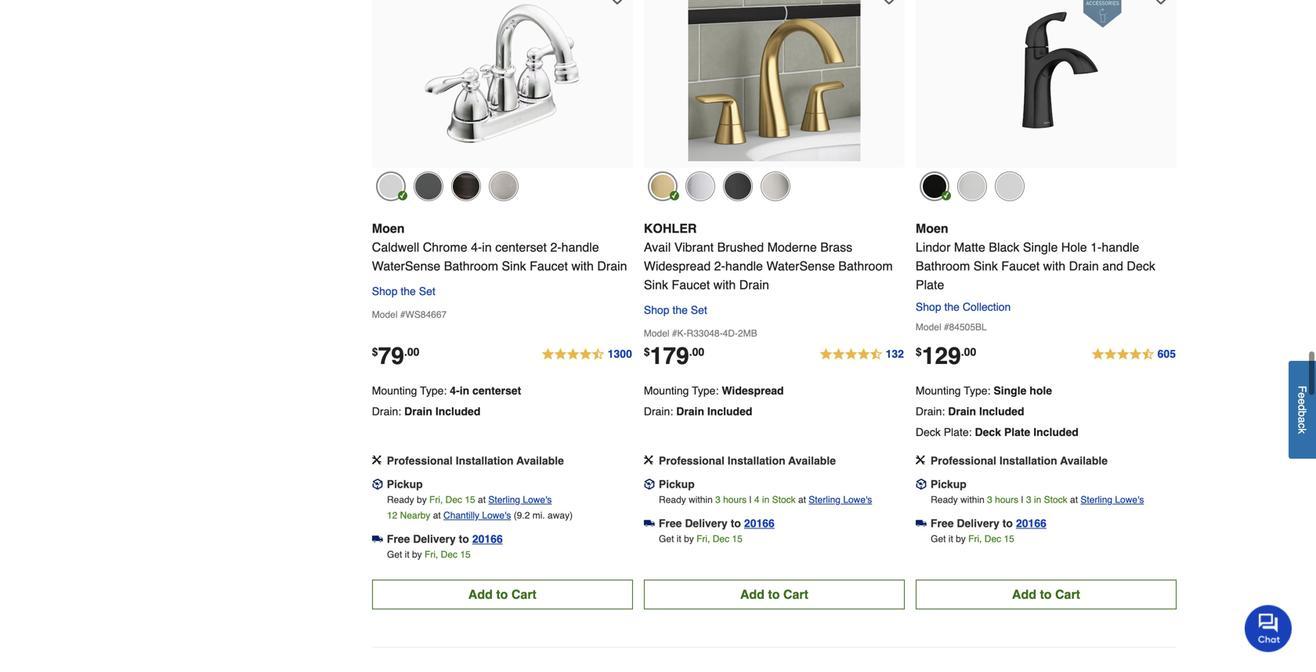 Task type: vqa. For each thing, say whether or not it's contained in the screenshot.
third The .00
yes



Task type: locate. For each thing, give the bounding box(es) containing it.
2 sterling lowe's button from the left
[[809, 492, 873, 508]]

4d-
[[723, 328, 738, 339]]

moen caldwell chrome 4-in centerset 2-handle watersense bathroom sink faucet with drain image
[[416, 0, 589, 161]]

model
[[372, 309, 398, 320], [916, 322, 942, 333], [644, 328, 670, 339]]

dec down chantilly
[[441, 550, 458, 561]]

1 cart from the left
[[512, 588, 537, 602]]

20166 down the chantilly lowe's button
[[473, 533, 503, 546]]

2 add to cart from the left
[[741, 588, 809, 602]]

fri, for the leftmost '20166' button
[[425, 550, 438, 561]]

2 horizontal spatial add to cart
[[1013, 588, 1081, 602]]

professional up nearby
[[387, 455, 453, 467]]

1 horizontal spatial add
[[741, 588, 765, 602]]

1 horizontal spatial shop
[[644, 304, 670, 316]]

assembly image
[[372, 456, 382, 465], [916, 456, 926, 465]]

the up model # ws84667
[[401, 285, 416, 298]]

3 sterling from the left
[[1081, 495, 1113, 506]]

matte black image left vibrant brushed nickel icon
[[723, 171, 753, 201]]

bathroom inside kohler avail vibrant brushed moderne brass widespread 2-handle watersense bathroom sink faucet with drain
[[839, 259, 893, 273]]

type: for widespread
[[692, 385, 719, 397]]

ws84667
[[406, 309, 447, 320]]

2 pickup image from the left
[[644, 479, 655, 490]]

included
[[436, 405, 481, 418], [708, 405, 753, 418], [980, 405, 1025, 418], [1034, 426, 1079, 439]]

professional installation available
[[387, 455, 564, 467], [659, 455, 836, 467], [931, 455, 1108, 467]]

add to cart button
[[372, 580, 633, 610], [644, 580, 905, 610], [916, 580, 1177, 610]]

matte black image up lindor
[[920, 171, 950, 201]]

sterling lowe's button for ready within 3 hours | 3 in stock at sterling lowe's
[[1081, 492, 1145, 508]]

0 horizontal spatial set
[[419, 285, 436, 298]]

drain: down 79
[[372, 405, 401, 418]]

1 horizontal spatial free
[[659, 518, 682, 530]]

sink inside moen lindor matte black single hole 1-handle bathroom sink faucet with drain and deck plate
[[974, 259, 998, 273]]

single
[[1024, 240, 1058, 255], [994, 385, 1027, 397]]

2 horizontal spatial get
[[931, 534, 946, 545]]

free delivery to 20166
[[659, 518, 775, 530], [931, 518, 1047, 530], [387, 533, 503, 546]]

1 vertical spatial centerset
[[473, 385, 521, 397]]

1 within from the left
[[689, 495, 713, 506]]

watersense
[[372, 259, 441, 273], [767, 259, 835, 273]]

sterling
[[489, 495, 521, 506], [809, 495, 841, 506], [1081, 495, 1113, 506]]

ready within 3 hours | 4 in stock at sterling lowe's
[[659, 495, 873, 506]]

2 .00 from the left
[[690, 346, 705, 358]]

hours down deck plate: deck plate included
[[996, 495, 1019, 506]]

shop the set link up model # ws84667
[[372, 282, 436, 301]]

bathroom inside moen lindor matte black single hole 1-handle bathroom sink faucet with drain and deck plate
[[916, 259, 971, 273]]

bathroom
[[444, 259, 499, 273], [839, 259, 893, 273], [916, 259, 971, 273]]

$ 179 .00
[[644, 343, 705, 370]]

in
[[482, 240, 492, 255], [460, 385, 470, 397], [763, 495, 770, 506], [1035, 495, 1042, 506]]

shop the set for kohler avail vibrant brushed moderne brass widespread 2-handle watersense bathroom sink faucet with drain
[[644, 304, 708, 316]]

moen
[[372, 221, 405, 236], [916, 221, 949, 236]]

2 heart outline image from the left
[[1153, 0, 1170, 5]]

2 horizontal spatial cart
[[1056, 588, 1081, 602]]

2 $ from the left
[[644, 346, 650, 358]]

included for widespread
[[708, 405, 753, 418]]

2 horizontal spatial delivery
[[957, 518, 1000, 530]]

1 horizontal spatial 2-
[[715, 259, 726, 273]]

mounting down actual price $79.00 element
[[372, 385, 417, 397]]

2- inside kohler avail vibrant brushed moderne brass widespread 2-handle watersense bathroom sink faucet with drain
[[715, 259, 726, 273]]

heart outline image
[[881, 0, 898, 5], [1153, 0, 1170, 5]]

the for moen lindor matte black single hole 1-handle bathroom sink faucet with drain and deck plate
[[945, 301, 960, 313]]

type: up plate:
[[964, 385, 991, 397]]

2 drain: drain included from the left
[[644, 405, 753, 418]]

installation up ready within 3 hours | 3 in stock at sterling lowe's
[[1000, 455, 1058, 467]]

1 sterling from the left
[[489, 495, 521, 506]]

moen caldwell chrome 4-in centerset 2-handle watersense bathroom sink faucet with drain
[[372, 221, 627, 273]]

matte black image
[[723, 171, 753, 201], [920, 171, 950, 201]]

the up model # 84505bl
[[945, 301, 960, 313]]

2 horizontal spatial add
[[1013, 588, 1037, 602]]

shop the collection
[[916, 301, 1011, 313]]

1 vertical spatial set
[[691, 304, 708, 316]]

1 horizontal spatial sterling lowe's button
[[809, 492, 873, 508]]

drain:
[[372, 405, 401, 418], [644, 405, 673, 418], [916, 405, 945, 418]]

129
[[922, 343, 962, 370]]

ready inside ready by fri, dec 15 at sterling lowe's 12 nearby at chantilly lowe's (9.2 mi. away)
[[387, 495, 414, 506]]

type: down actual price $179.00 element
[[692, 385, 719, 397]]

0 horizontal spatial stock
[[773, 495, 796, 506]]

3 professional from the left
[[931, 455, 997, 467]]

1 horizontal spatial 4.5 stars image
[[820, 345, 905, 364]]

1 .00 from the left
[[404, 346, 420, 358]]

sterling lowe's button for ready within 3 hours | 4 in stock at sterling lowe's
[[809, 492, 873, 508]]

moderne
[[768, 240, 817, 255]]

actual price $79.00 element
[[372, 343, 420, 370]]

2 watersense from the left
[[767, 259, 835, 273]]

0 horizontal spatial 3
[[716, 495, 721, 506]]

1 horizontal spatial widespread
[[722, 385, 784, 397]]

1 horizontal spatial drain:
[[644, 405, 673, 418]]

free delivery to 20166 down 4
[[659, 518, 775, 530]]

2 horizontal spatial free
[[931, 518, 954, 530]]

3 drain: drain included from the left
[[916, 405, 1025, 418]]

installation up 4
[[728, 455, 786, 467]]

fri, up nearby
[[430, 495, 443, 506]]

0 horizontal spatial sink
[[502, 259, 526, 273]]

actual price $179.00 element
[[644, 343, 705, 370]]

1 horizontal spatial #
[[672, 328, 678, 339]]

0 horizontal spatial |
[[750, 495, 752, 506]]

2 horizontal spatial professional installation available
[[931, 455, 1108, 467]]

|
[[750, 495, 752, 506], [1022, 495, 1024, 506]]

e
[[1297, 393, 1309, 399], [1297, 399, 1309, 405]]

kohler avail vibrant brushed moderne brass widespread 2-handle watersense bathroom sink faucet with drain
[[644, 221, 893, 292]]

.00 inside $ 179 .00
[[690, 346, 705, 358]]

1 horizontal spatial truck filled image
[[644, 518, 655, 529]]

it
[[677, 534, 682, 545], [949, 534, 954, 545], [405, 550, 410, 561]]

15 inside ready by fri, dec 15 at sterling lowe's 12 nearby at chantilly lowe's (9.2 mi. away)
[[465, 495, 476, 506]]

1 watersense from the left
[[372, 259, 441, 273]]

available up mi.
[[517, 455, 564, 467]]

delivery right truck filled icon
[[957, 518, 1000, 530]]

1 hours from the left
[[724, 495, 747, 506]]

2-
[[551, 240, 562, 255], [715, 259, 726, 273]]

available up ready within 3 hours | 4 in stock at sterling lowe's
[[789, 455, 836, 467]]

shop up model # 84505bl
[[916, 301, 942, 313]]

handle for drain
[[562, 240, 599, 255]]

4-
[[471, 240, 482, 255], [450, 385, 460, 397]]

free for ready within 3 hours | 3 in stock at sterling lowe's
[[931, 518, 954, 530]]

drain: for mounting type: 4-in centerset
[[372, 405, 401, 418]]

vibrant brushed nickel image
[[761, 171, 791, 201]]

$ inside $ 129 .00
[[916, 346, 922, 358]]

1 horizontal spatial available
[[789, 455, 836, 467]]

20166 button down the chantilly lowe's button
[[473, 532, 503, 547]]

get it by fri, dec 15 down ready within 3 hours | 3 in stock at sterling lowe's
[[931, 534, 1015, 545]]

$ 79 .00
[[372, 343, 420, 370]]

$ down model # ws84667
[[372, 346, 378, 358]]

it for ready within 3 hours | 4 in stock at sterling lowe's
[[677, 534, 682, 545]]

mi.
[[533, 510, 545, 521]]

15 down ready within 3 hours | 4 in stock at sterling lowe's
[[732, 534, 743, 545]]

mounting down 179
[[644, 385, 689, 397]]

bathroom down brass
[[839, 259, 893, 273]]

watersense down moderne
[[767, 259, 835, 273]]

available for 1st assembly image
[[517, 455, 564, 467]]

4.5 stars image
[[541, 345, 633, 364], [820, 345, 905, 364], [1092, 345, 1177, 364]]

2 ready from the left
[[659, 495, 686, 506]]

2 horizontal spatial 4.5 stars image
[[1092, 345, 1177, 364]]

132 button
[[820, 345, 905, 364]]

chrome image up black
[[995, 171, 1025, 201]]

2 add from the left
[[741, 588, 765, 602]]

0 horizontal spatial widespread
[[644, 259, 711, 273]]

type:
[[420, 385, 447, 397], [692, 385, 719, 397], [964, 385, 991, 397]]

drain: drain included down mounting type: 4-in centerset
[[372, 405, 481, 418]]

1 bathroom from the left
[[444, 259, 499, 273]]

0 vertical spatial 2-
[[551, 240, 562, 255]]

fri, down nearby
[[425, 550, 438, 561]]

sterling lowe's button
[[489, 492, 552, 508], [809, 492, 873, 508], [1081, 492, 1145, 508]]

within down plate:
[[961, 495, 985, 506]]

2 e from the top
[[1297, 399, 1309, 405]]

shop the set link up the k- at the right of the page
[[644, 301, 708, 320]]

faucet inside kohler avail vibrant brushed moderne brass widespread 2-handle watersense bathroom sink faucet with drain
[[672, 278, 710, 292]]

free for ready within 3 hours | 4 in stock at sterling lowe's
[[659, 518, 682, 530]]

2 horizontal spatial $
[[916, 346, 922, 358]]

plate inside moen lindor matte black single hole 1-handle bathroom sink faucet with drain and deck plate
[[916, 278, 945, 292]]

2 pickup from the left
[[659, 478, 695, 491]]

drain inside moen lindor matte black single hole 1-handle bathroom sink faucet with drain and deck plate
[[1070, 259, 1100, 273]]

1 chrome image from the left
[[376, 171, 406, 201]]

f e e d b a c k
[[1297, 386, 1309, 435]]

2 horizontal spatial get it by fri, dec 15
[[931, 534, 1015, 545]]

2 horizontal spatial add to cart button
[[916, 580, 1177, 610]]

drain: up assembly icon in the left bottom of the page
[[644, 405, 673, 418]]

1 vertical spatial widespread
[[722, 385, 784, 397]]

heart outline image
[[609, 0, 626, 5]]

3 .00 from the left
[[962, 346, 977, 358]]

20166 button down 4
[[745, 516, 775, 532]]

widespread inside kohler avail vibrant brushed moderne brass widespread 2-handle watersense bathroom sink faucet with drain
[[644, 259, 711, 273]]

2 horizontal spatial sink
[[974, 259, 998, 273]]

2 horizontal spatial the
[[945, 301, 960, 313]]

add to cart for 3rd add to cart button from the right
[[469, 588, 537, 602]]

1 professional installation available from the left
[[387, 455, 564, 467]]

model left ws84667
[[372, 309, 398, 320]]

set up model # k-r33048-4d-2mb
[[691, 304, 708, 316]]

dec down ready within 3 hours | 3 in stock at sterling lowe's
[[985, 534, 1002, 545]]

ready for ready by fri, dec 15 at sterling lowe's 12 nearby at chantilly lowe's (9.2 mi. away)
[[387, 495, 414, 506]]

3 sterling lowe's button from the left
[[1081, 492, 1145, 508]]

shop up model # ws84667
[[372, 285, 398, 298]]

within for ready within 3 hours | 4 in stock at sterling lowe's
[[689, 495, 713, 506]]

1 horizontal spatial cart
[[784, 588, 809, 602]]

get it by fri, dec 15 down ready within 3 hours | 4 in stock at sterling lowe's
[[659, 534, 743, 545]]

hours for 4
[[724, 495, 747, 506]]

.00 down model # ws84667
[[404, 346, 420, 358]]

2 horizontal spatial type:
[[964, 385, 991, 397]]

add to cart for 2nd add to cart button from right
[[741, 588, 809, 602]]

2 within from the left
[[961, 495, 985, 506]]

2mb
[[738, 328, 758, 339]]

0 horizontal spatial ready
[[387, 495, 414, 506]]

truck filled image
[[916, 518, 927, 529]]

deck right plate:
[[975, 426, 1002, 439]]

faucet inside moen lindor matte black single hole 1-handle bathroom sink faucet with drain and deck plate
[[1002, 259, 1040, 273]]

free delivery to 20166 down ready within 3 hours | 3 in stock at sterling lowe's
[[931, 518, 1047, 530]]

2 sterling from the left
[[809, 495, 841, 506]]

1 add from the left
[[469, 588, 493, 602]]

| left 4
[[750, 495, 752, 506]]

spot resist brushed nickel image right "mediterranean bronze" icon
[[489, 171, 519, 201]]

0 horizontal spatial truck filled image
[[372, 534, 383, 545]]

pickup image
[[372, 479, 383, 490], [644, 479, 655, 490]]

0 vertical spatial 4-
[[471, 240, 482, 255]]

f
[[1297, 386, 1309, 393]]

mounting for mounting type: widespread
[[644, 385, 689, 397]]

set for handle
[[691, 304, 708, 316]]

add for 3rd add to cart button from the right
[[469, 588, 493, 602]]

dec down ready within 3 hours | 4 in stock at sterling lowe's
[[713, 534, 730, 545]]

3 cart from the left
[[1056, 588, 1081, 602]]

$ right 1300
[[644, 346, 650, 358]]

.00 inside $ 129 .00
[[962, 346, 977, 358]]

1 e from the top
[[1297, 393, 1309, 399]]

1 horizontal spatial professional installation available
[[659, 455, 836, 467]]

moen for moen caldwell chrome 4-in centerset 2-handle watersense bathroom sink faucet with drain
[[372, 221, 405, 236]]

shop the set up model # ws84667
[[372, 285, 436, 298]]

1 vertical spatial 4-
[[450, 385, 460, 397]]

drain: up plate:
[[916, 405, 945, 418]]

20166
[[745, 518, 775, 530], [1017, 518, 1047, 530], [473, 533, 503, 546]]

included down mounting type: widespread
[[708, 405, 753, 418]]

deck inside moen lindor matte black single hole 1-handle bathroom sink faucet with drain and deck plate
[[1127, 259, 1156, 273]]

4.5 stars image containing 1300
[[541, 345, 633, 364]]

handle
[[562, 240, 599, 255], [1102, 240, 1140, 255], [726, 259, 763, 273]]

shop the set link for caldwell chrome 4-in centerset 2-handle watersense bathroom sink faucet with drain
[[372, 282, 436, 301]]

3 type: from the left
[[964, 385, 991, 397]]

1 horizontal spatial professional
[[659, 455, 725, 467]]

delivery for ready within 3 hours | 3 in stock at sterling lowe's
[[957, 518, 1000, 530]]

set up ws84667
[[419, 285, 436, 298]]

4.5 stars image containing 605
[[1092, 345, 1177, 364]]

15
[[465, 495, 476, 506], [732, 534, 743, 545], [1004, 534, 1015, 545], [460, 550, 471, 561]]

professional installation available down deck plate: deck plate included
[[931, 455, 1108, 467]]

3 pickup from the left
[[931, 478, 967, 491]]

spot resist brushed nickel image up matte
[[958, 171, 988, 201]]

delivery down ready within 3 hours | 4 in stock at sterling lowe's
[[685, 518, 728, 530]]

3 for 3
[[988, 495, 993, 506]]

# for caldwell chrome 4-in centerset 2-handle watersense bathroom sink faucet with drain
[[400, 309, 406, 320]]

1 horizontal spatial watersense
[[767, 259, 835, 273]]

0 horizontal spatial 20166
[[473, 533, 503, 546]]

2 horizontal spatial available
[[1061, 455, 1108, 467]]

1 drain: from the left
[[372, 405, 401, 418]]

$ right the 132
[[916, 346, 922, 358]]

# down shop the collection
[[944, 322, 950, 333]]

4.5 stars image containing 132
[[820, 345, 905, 364]]

type: down ws84667
[[420, 385, 447, 397]]

20166 button for 4
[[745, 516, 775, 532]]

0 horizontal spatial type:
[[420, 385, 447, 397]]

set
[[419, 285, 436, 298], [691, 304, 708, 316]]

$ inside $ 179 .00
[[644, 346, 650, 358]]

| for 3
[[1022, 495, 1024, 506]]

bathroom down the chrome
[[444, 259, 499, 273]]

fri, for 3's '20166' button
[[969, 534, 982, 545]]

shop the set up the k- at the right of the page
[[644, 304, 708, 316]]

1 horizontal spatial heart outline image
[[1153, 0, 1170, 5]]

2 assembly image from the left
[[916, 456, 926, 465]]

e up b
[[1297, 399, 1309, 405]]

3 $ from the left
[[916, 346, 922, 358]]

widespread
[[644, 259, 711, 273], [722, 385, 784, 397]]

2 matte black image from the left
[[920, 171, 950, 201]]

shop the set for moen caldwell chrome 4-in centerset 2-handle watersense bathroom sink faucet with drain
[[372, 285, 436, 298]]

1 sterling lowe's button from the left
[[489, 492, 552, 508]]

truck filled image for at
[[372, 534, 383, 545]]

0 horizontal spatial professional installation available
[[387, 455, 564, 467]]

drain: drain included up plate:
[[916, 405, 1025, 418]]

the for kohler avail vibrant brushed moderne brass widespread 2-handle watersense bathroom sink faucet with drain
[[673, 304, 688, 316]]

matte
[[955, 240, 986, 255]]

1-
[[1091, 240, 1102, 255]]

3 mounting from the left
[[916, 385, 961, 397]]

1 horizontal spatial 20166
[[745, 518, 775, 530]]

1 horizontal spatial set
[[691, 304, 708, 316]]

deck right and
[[1127, 259, 1156, 273]]

free delivery to 20166 for 3
[[931, 518, 1047, 530]]

1 horizontal spatial moen
[[916, 221, 949, 236]]

3 add from the left
[[1013, 588, 1037, 602]]

3 4.5 stars image from the left
[[1092, 345, 1177, 364]]

a
[[1297, 417, 1309, 424]]

cart
[[512, 588, 537, 602], [784, 588, 809, 602], [1056, 588, 1081, 602]]

k-
[[678, 328, 687, 339]]

2 type: from the left
[[692, 385, 719, 397]]

3 3 from the left
[[1027, 495, 1032, 506]]

0 horizontal spatial heart outline image
[[881, 0, 898, 5]]

1 add to cart from the left
[[469, 588, 537, 602]]

get it by fri, dec 15
[[659, 534, 743, 545], [931, 534, 1015, 545], [387, 550, 471, 561]]

2 drain: from the left
[[644, 405, 673, 418]]

0 horizontal spatial pickup
[[387, 478, 423, 491]]

1 $ from the left
[[372, 346, 378, 358]]

2 cart from the left
[[784, 588, 809, 602]]

1 type: from the left
[[420, 385, 447, 397]]

included down hole
[[1034, 426, 1079, 439]]

3 ready from the left
[[931, 495, 958, 506]]

the up the k- at the right of the page
[[673, 304, 688, 316]]

2 hours from the left
[[996, 495, 1019, 506]]

shop
[[372, 285, 398, 298], [916, 301, 942, 313], [644, 304, 670, 316]]

#
[[400, 309, 406, 320], [944, 322, 950, 333], [672, 328, 678, 339]]

2 | from the left
[[1022, 495, 1024, 506]]

2 4.5 stars image from the left
[[820, 345, 905, 364]]

plate down hole
[[1005, 426, 1031, 439]]

3 professional installation available from the left
[[931, 455, 1108, 467]]

2 horizontal spatial faucet
[[1002, 259, 1040, 273]]

$
[[372, 346, 378, 358], [644, 346, 650, 358], [916, 346, 922, 358]]

1 horizontal spatial matte black image
[[920, 171, 950, 201]]

to
[[731, 518, 741, 530], [1003, 518, 1013, 530], [459, 533, 469, 546], [496, 588, 508, 602], [768, 588, 780, 602], [1040, 588, 1052, 602]]

1 horizontal spatial within
[[961, 495, 985, 506]]

0 horizontal spatial within
[[689, 495, 713, 506]]

within left 4
[[689, 495, 713, 506]]

shop the collection link
[[916, 301, 1018, 313]]

2 spot resist brushed nickel image from the left
[[958, 171, 988, 201]]

.00 down model # k-r33048-4d-2mb
[[690, 346, 705, 358]]

shop for caldwell chrome 4-in centerset 2-handle watersense bathroom sink faucet with drain
[[372, 285, 398, 298]]

0 vertical spatial widespread
[[644, 259, 711, 273]]

0 vertical spatial centerset
[[496, 240, 547, 255]]

free delivery to 20166 down chantilly
[[387, 533, 503, 546]]

$ inside $ 79 .00
[[372, 346, 378, 358]]

1 4.5 stars image from the left
[[541, 345, 633, 364]]

1 stock from the left
[[773, 495, 796, 506]]

available up ready within 3 hours | 3 in stock at sterling lowe's
[[1061, 455, 1108, 467]]

stock for 4
[[773, 495, 796, 506]]

shop for avail vibrant brushed moderne brass widespread 2-handle watersense bathroom sink faucet with drain
[[644, 304, 670, 316]]

1 horizontal spatial ready
[[659, 495, 686, 506]]

delivery down nearby
[[413, 533, 456, 546]]

1 horizontal spatial the
[[673, 304, 688, 316]]

professional installation available up ready by fri, dec 15 at sterling lowe's 12 nearby at chantilly lowe's (9.2 mi. away)
[[387, 455, 564, 467]]

2 available from the left
[[789, 455, 836, 467]]

# up actual price $79.00 element
[[400, 309, 406, 320]]

ready
[[387, 495, 414, 506], [659, 495, 686, 506], [931, 495, 958, 506]]

shop up 179
[[644, 304, 670, 316]]

1 add to cart button from the left
[[372, 580, 633, 610]]

fri, down ready within 3 hours | 3 in stock at sterling lowe's
[[969, 534, 982, 545]]

.00 inside $ 79 .00
[[404, 346, 420, 358]]

get for ready within 3 hours | 4 in stock at sterling lowe's
[[659, 534, 674, 545]]

ready within 3 hours | 3 in stock at sterling lowe's
[[931, 495, 1145, 506]]

2 horizontal spatial mounting
[[916, 385, 961, 397]]

1 heart outline image from the left
[[881, 0, 898, 5]]

with
[[572, 259, 594, 273], [1044, 259, 1066, 273], [714, 278, 736, 292]]

sterling for ready within 3 hours | 4 in stock at sterling lowe's
[[809, 495, 841, 506]]

4.5 stars image for 179
[[820, 345, 905, 364]]

with inside kohler avail vibrant brushed moderne brass widespread 2-handle watersense bathroom sink faucet with drain
[[714, 278, 736, 292]]

20166 button
[[745, 516, 775, 532], [1017, 516, 1047, 532], [473, 532, 503, 547]]

2 add to cart button from the left
[[644, 580, 905, 610]]

moen inside moen caldwell chrome 4-in centerset 2-handle watersense bathroom sink faucet with drain
[[372, 221, 405, 236]]

3 add to cart from the left
[[1013, 588, 1081, 602]]

deck
[[1127, 259, 1156, 273], [916, 426, 941, 439], [975, 426, 1002, 439]]

spot resist brushed nickel image
[[489, 171, 519, 201], [958, 171, 988, 201]]

handle up and
[[1102, 240, 1140, 255]]

1 horizontal spatial plate
[[1005, 426, 1031, 439]]

by inside ready by fri, dec 15 at sterling lowe's 12 nearby at chantilly lowe's (9.2 mi. away)
[[417, 495, 427, 506]]

(9.2
[[514, 510, 530, 521]]

2 horizontal spatial pickup
[[931, 478, 967, 491]]

moen inside moen lindor matte black single hole 1-handle bathroom sink faucet with drain and deck plate
[[916, 221, 949, 236]]

polished chrome image
[[686, 171, 716, 201]]

drain: drain included down mounting type: widespread
[[644, 405, 753, 418]]

2 moen from the left
[[916, 221, 949, 236]]

1 horizontal spatial |
[[1022, 495, 1024, 506]]

installation up ready by fri, dec 15 at sterling lowe's 12 nearby at chantilly lowe's (9.2 mi. away)
[[456, 455, 514, 467]]

1 horizontal spatial $
[[644, 346, 650, 358]]

get it by fri, dec 15 down nearby
[[387, 550, 471, 561]]

1 horizontal spatial delivery
[[685, 518, 728, 530]]

stock
[[773, 495, 796, 506], [1045, 495, 1068, 506]]

2 bathroom from the left
[[839, 259, 893, 273]]

handle inside moen lindor matte black single hole 1-handle bathroom sink faucet with drain and deck plate
[[1102, 240, 1140, 255]]

pickup
[[387, 478, 423, 491], [659, 478, 695, 491], [931, 478, 967, 491]]

2 stock from the left
[[1045, 495, 1068, 506]]

1 horizontal spatial pickup image
[[644, 479, 655, 490]]

3 available from the left
[[1061, 455, 1108, 467]]

bathroom down lindor
[[916, 259, 971, 273]]

1 horizontal spatial .00
[[690, 346, 705, 358]]

pickup for ready within 3 hours | 3 in stock at sterling lowe's
[[931, 478, 967, 491]]

0 horizontal spatial faucet
[[530, 259, 568, 273]]

0 horizontal spatial sterling
[[489, 495, 521, 506]]

3
[[716, 495, 721, 506], [988, 495, 993, 506], [1027, 495, 1032, 506]]

handle inside moen caldwell chrome 4-in centerset 2-handle watersense bathroom sink faucet with drain
[[562, 240, 599, 255]]

drain inside moen caldwell chrome 4-in centerset 2-handle watersense bathroom sink faucet with drain
[[598, 259, 627, 273]]

dec inside ready by fri, dec 15 at sterling lowe's 12 nearby at chantilly lowe's (9.2 mi. away)
[[446, 495, 462, 506]]

centerset inside moen caldwell chrome 4-in centerset 2-handle watersense bathroom sink faucet with drain
[[496, 240, 547, 255]]

handle down brushed
[[726, 259, 763, 273]]

0 horizontal spatial bathroom
[[444, 259, 499, 273]]

caldwell
[[372, 240, 420, 255]]

2 horizontal spatial with
[[1044, 259, 1066, 273]]

1 pickup image from the left
[[372, 479, 383, 490]]

1 moen from the left
[[372, 221, 405, 236]]

professional installation available up 4
[[659, 455, 836, 467]]

1 vertical spatial single
[[994, 385, 1027, 397]]

0 horizontal spatial sterling lowe's button
[[489, 492, 552, 508]]

1 horizontal spatial get it by fri, dec 15
[[659, 534, 743, 545]]

faucet inside moen caldwell chrome 4-in centerset 2-handle watersense bathroom sink faucet with drain
[[530, 259, 568, 273]]

moen lindor matte black single hole 1-handle bathroom sink faucet with drain and deck plate image
[[961, 0, 1133, 161]]

installation
[[456, 455, 514, 467], [728, 455, 786, 467], [1000, 455, 1058, 467]]

3 bathroom from the left
[[916, 259, 971, 273]]

1 horizontal spatial 20166 button
[[745, 516, 775, 532]]

model # k-r33048-4d-2mb
[[644, 328, 758, 339]]

sink inside kohler avail vibrant brushed moderne brass widespread 2-handle watersense bathroom sink faucet with drain
[[644, 278, 669, 292]]

0 horizontal spatial the
[[401, 285, 416, 298]]

deck left plate:
[[916, 426, 941, 439]]

0 horizontal spatial add to cart
[[469, 588, 537, 602]]

1 matte black image from the left
[[723, 171, 753, 201]]

2 horizontal spatial drain: drain included
[[916, 405, 1025, 418]]

included for 4-
[[436, 405, 481, 418]]

chrome image left matte black icon
[[376, 171, 406, 201]]

lowe's
[[523, 495, 552, 506], [844, 495, 873, 506], [1116, 495, 1145, 506], [482, 510, 511, 521]]

chat invite button image
[[1245, 605, 1293, 653]]

1 ready from the left
[[387, 495, 414, 506]]

3 add to cart button from the left
[[916, 580, 1177, 610]]

professional
[[387, 455, 453, 467], [659, 455, 725, 467], [931, 455, 997, 467]]

cart for 2nd add to cart button from right
[[784, 588, 809, 602]]

20166 down ready within 3 hours | 3 in stock at sterling lowe's
[[1017, 518, 1047, 530]]

2 horizontal spatial installation
[[1000, 455, 1058, 467]]

faucet
[[530, 259, 568, 273], [1002, 259, 1040, 273], [672, 278, 710, 292]]

0 horizontal spatial add
[[469, 588, 493, 602]]

handle for and
[[1102, 240, 1140, 255]]

chrome image
[[376, 171, 406, 201], [995, 171, 1025, 201]]

drain: drain included
[[372, 405, 481, 418], [644, 405, 753, 418], [916, 405, 1025, 418]]

included up deck plate: deck plate included
[[980, 405, 1025, 418]]

widespread down 2mb
[[722, 385, 784, 397]]

20166 button down ready within 3 hours | 3 in stock at sterling lowe's
[[1017, 516, 1047, 532]]

mounting down 129
[[916, 385, 961, 397]]

the
[[401, 285, 416, 298], [945, 301, 960, 313], [673, 304, 688, 316]]

dec
[[446, 495, 462, 506], [713, 534, 730, 545], [985, 534, 1002, 545], [441, 550, 458, 561]]

widespread down vibrant
[[644, 259, 711, 273]]

moen up caldwell
[[372, 221, 405, 236]]

1 | from the left
[[750, 495, 752, 506]]

dec for 4's '20166' button
[[713, 534, 730, 545]]

.00 for 129
[[962, 346, 977, 358]]

20166 down 4
[[745, 518, 775, 530]]

| down deck plate: deck plate included
[[1022, 495, 1024, 506]]

0 horizontal spatial cart
[[512, 588, 537, 602]]

moen up lindor
[[916, 221, 949, 236]]

2 horizontal spatial ready
[[931, 495, 958, 506]]

1 3 from the left
[[716, 495, 721, 506]]

mounting for mounting type: 4-in centerset
[[372, 385, 417, 397]]

2 horizontal spatial model
[[916, 322, 942, 333]]

dec up chantilly
[[446, 495, 462, 506]]

kohler
[[644, 221, 697, 236]]

1 mounting from the left
[[372, 385, 417, 397]]

15 up the chantilly lowe's button
[[465, 495, 476, 506]]

moen for moen lindor matte black single hole 1-handle bathroom sink faucet with drain and deck plate
[[916, 221, 949, 236]]

1 drain: drain included from the left
[[372, 405, 481, 418]]

0 horizontal spatial shop the set link
[[372, 282, 436, 301]]

0 horizontal spatial add to cart button
[[372, 580, 633, 610]]

fri, inside ready by fri, dec 15 at sterling lowe's 12 nearby at chantilly lowe's (9.2 mi. away)
[[430, 495, 443, 506]]

mounting for mounting type: single hole
[[916, 385, 961, 397]]

2 horizontal spatial .00
[[962, 346, 977, 358]]

drain: drain included for single hole
[[916, 405, 1025, 418]]

plate down lindor
[[916, 278, 945, 292]]

0 horizontal spatial deck
[[916, 426, 941, 439]]

2 installation from the left
[[728, 455, 786, 467]]

truck filled image
[[644, 518, 655, 529], [372, 534, 383, 545]]

1 horizontal spatial it
[[677, 534, 682, 545]]

1 spot resist brushed nickel image from the left
[[489, 171, 519, 201]]

1 available from the left
[[517, 455, 564, 467]]

20166 button for 3
[[1017, 516, 1047, 532]]

e up d
[[1297, 393, 1309, 399]]

3 drain: from the left
[[916, 405, 945, 418]]

with inside moen caldwell chrome 4-in centerset 2-handle watersense bathroom sink faucet with drain
[[572, 259, 594, 273]]

professional right assembly icon in the left bottom of the page
[[659, 455, 725, 467]]

handle inside kohler avail vibrant brushed moderne brass widespread 2-handle watersense bathroom sink faucet with drain
[[726, 259, 763, 273]]

.00
[[404, 346, 420, 358], [690, 346, 705, 358], [962, 346, 977, 358]]

0 horizontal spatial pickup image
[[372, 479, 383, 490]]

0 horizontal spatial handle
[[562, 240, 599, 255]]

2 3 from the left
[[988, 495, 993, 506]]

by
[[417, 495, 427, 506], [684, 534, 694, 545], [956, 534, 966, 545], [412, 550, 422, 561]]

add for third add to cart button from the left
[[1013, 588, 1037, 602]]

centerset
[[496, 240, 547, 255], [473, 385, 521, 397]]

model up 129
[[916, 322, 942, 333]]

add
[[469, 588, 493, 602], [741, 588, 765, 602], [1013, 588, 1037, 602]]

shop the set link
[[372, 282, 436, 301], [644, 301, 708, 320]]

drain
[[598, 259, 627, 273], [1070, 259, 1100, 273], [740, 278, 770, 292], [405, 405, 433, 418], [677, 405, 705, 418], [949, 405, 977, 418]]

2 horizontal spatial free delivery to 20166
[[931, 518, 1047, 530]]

mounting type: 4-in centerset
[[372, 385, 521, 397]]

2 mounting from the left
[[644, 385, 689, 397]]



Task type: describe. For each thing, give the bounding box(es) containing it.
vibrant
[[675, 240, 714, 255]]

1300
[[608, 348, 632, 360]]

kohler avail vibrant brushed moderne brass widespread 2-handle watersense bathroom sink faucet with drain image
[[688, 0, 861, 161]]

mediterranean bronze image
[[451, 171, 481, 201]]

model for avail vibrant brushed moderne brass widespread 2-handle watersense bathroom sink faucet with drain
[[644, 328, 670, 339]]

deck plate: deck plate included
[[916, 426, 1079, 439]]

drain inside kohler avail vibrant brushed moderne brass widespread 2-handle watersense bathroom sink faucet with drain
[[740, 278, 770, 292]]

by for the leftmost '20166' button
[[412, 550, 422, 561]]

model # 84505bl
[[916, 322, 987, 333]]

available for assembly icon in the left bottom of the page
[[789, 455, 836, 467]]

single inside moen lindor matte black single hole 1-handle bathroom sink faucet with drain and deck plate
[[1024, 240, 1058, 255]]

$ 129 .00
[[916, 343, 977, 370]]

605 button
[[1092, 345, 1177, 364]]

model # ws84667
[[372, 309, 447, 320]]

fri, for 4's '20166' button
[[697, 534, 710, 545]]

2- inside moen caldwell chrome 4-in centerset 2-handle watersense bathroom sink faucet with drain
[[551, 240, 562, 255]]

3 for 4
[[716, 495, 721, 506]]

ready for ready within 3 hours | 3 in stock at sterling lowe's
[[931, 495, 958, 506]]

vibrant brushed moderne brass image
[[648, 171, 678, 201]]

sterling inside ready by fri, dec 15 at sterling lowe's 12 nearby at chantilly lowe's (9.2 mi. away)
[[489, 495, 521, 506]]

by for 3's '20166' button
[[956, 534, 966, 545]]

r33048-
[[687, 328, 723, 339]]

get it by fri, dec 15 for ready within 3 hours | 3 in stock at sterling lowe's
[[931, 534, 1015, 545]]

with inside moen lindor matte black single hole 1-handle bathroom sink faucet with drain and deck plate
[[1044, 259, 1066, 273]]

3 installation from the left
[[1000, 455, 1058, 467]]

dec for 3's '20166' button
[[985, 534, 1002, 545]]

$ for 79
[[372, 346, 378, 358]]

2 professional installation available from the left
[[659, 455, 836, 467]]

watersense inside kohler avail vibrant brushed moderne brass widespread 2-handle watersense bathroom sink faucet with drain
[[767, 259, 835, 273]]

stock for 3
[[1045, 495, 1068, 506]]

hours for 3
[[996, 495, 1019, 506]]

0 horizontal spatial delivery
[[413, 533, 456, 546]]

matte black image
[[414, 171, 443, 201]]

cart for 3rd add to cart button from the right
[[512, 588, 537, 602]]

add for 2nd add to cart button from right
[[741, 588, 765, 602]]

1 professional from the left
[[387, 455, 453, 467]]

type: for single
[[964, 385, 991, 397]]

collection
[[963, 301, 1011, 313]]

2 professional from the left
[[659, 455, 725, 467]]

delivery for ready within 3 hours | 4 in stock at sterling lowe's
[[685, 518, 728, 530]]

moen lindor matte black single hole 1-handle bathroom sink faucet with drain and deck plate
[[916, 221, 1156, 292]]

get it by fri, dec 15 for ready within 3 hours | 4 in stock at sterling lowe's
[[659, 534, 743, 545]]

included for single
[[980, 405, 1025, 418]]

$ for 129
[[916, 346, 922, 358]]

plate:
[[944, 426, 972, 439]]

.00 for 79
[[404, 346, 420, 358]]

4.5 stars image for 129
[[1092, 345, 1177, 364]]

add to cart for third add to cart button from the left
[[1013, 588, 1081, 602]]

1300 button
[[541, 345, 633, 364]]

1 pickup from the left
[[387, 478, 423, 491]]

b
[[1297, 411, 1309, 417]]

hole
[[1030, 385, 1053, 397]]

179
[[650, 343, 690, 370]]

15 down ready within 3 hours | 3 in stock at sterling lowe's
[[1004, 534, 1015, 545]]

20166 for 4
[[745, 518, 775, 530]]

20166 for 3
[[1017, 518, 1047, 530]]

sink inside moen caldwell chrome 4-in centerset 2-handle watersense bathroom sink faucet with drain
[[502, 259, 526, 273]]

ready for ready within 3 hours | 4 in stock at sterling lowe's
[[659, 495, 686, 506]]

drain: drain included for widespread
[[644, 405, 753, 418]]

pickup image for at
[[372, 479, 383, 490]]

chrome
[[423, 240, 468, 255]]

model for lindor matte black single hole 1-handle bathroom sink faucet with drain and deck plate
[[916, 322, 942, 333]]

brass
[[821, 240, 853, 255]]

watersense inside moen caldwell chrome 4-in centerset 2-handle watersense bathroom sink faucet with drain
[[372, 259, 441, 273]]

15 down chantilly
[[460, 550, 471, 561]]

pickup image for 3 hours
[[644, 479, 655, 490]]

2 chrome image from the left
[[995, 171, 1025, 201]]

4- inside moen caldwell chrome 4-in centerset 2-handle watersense bathroom sink faucet with drain
[[471, 240, 482, 255]]

132
[[886, 348, 904, 360]]

and
[[1103, 259, 1124, 273]]

within for ready within 3 hours | 3 in stock at sterling lowe's
[[961, 495, 985, 506]]

1 assembly image from the left
[[372, 456, 382, 465]]

mounting type: widespread
[[644, 385, 784, 397]]

available for first assembly image from right
[[1061, 455, 1108, 467]]

the for moen caldwell chrome 4-in centerset 2-handle watersense bathroom sink faucet with drain
[[401, 285, 416, 298]]

# for avail vibrant brushed moderne brass widespread 2-handle watersense bathroom sink faucet with drain
[[672, 328, 678, 339]]

chantilly
[[444, 510, 480, 521]]

hole
[[1062, 240, 1088, 255]]

lindor
[[916, 240, 951, 255]]

drain: for mounting type: widespread
[[644, 405, 673, 418]]

| for 4
[[750, 495, 752, 506]]

c
[[1297, 424, 1309, 429]]

# for lindor matte black single hole 1-handle bathroom sink faucet with drain and deck plate
[[944, 322, 950, 333]]

4.5 stars image for 79
[[541, 345, 633, 364]]

12
[[387, 510, 398, 521]]

nearby
[[400, 510, 431, 521]]

0 horizontal spatial it
[[405, 550, 410, 561]]

0 horizontal spatial free delivery to 20166
[[387, 533, 503, 546]]

assembly image
[[644, 456, 654, 465]]

0 horizontal spatial 20166 button
[[473, 532, 503, 547]]

0 horizontal spatial get
[[387, 550, 402, 561]]

0 horizontal spatial free
[[387, 533, 410, 546]]

black
[[989, 240, 1020, 255]]

mounting type: single hole
[[916, 385, 1053, 397]]

brushed
[[718, 240, 764, 255]]

away)
[[548, 510, 573, 521]]

84505bl
[[950, 322, 987, 333]]

sterling for ready within 3 hours | 3 in stock at sterling lowe's
[[1081, 495, 1113, 506]]

drain: drain included for 4-in centerset
[[372, 405, 481, 418]]

1 vertical spatial plate
[[1005, 426, 1031, 439]]

drain: for mounting type: single hole
[[916, 405, 945, 418]]

4
[[755, 495, 760, 506]]

$ for 179
[[644, 346, 650, 358]]

.00 for 179
[[690, 346, 705, 358]]

d
[[1297, 405, 1309, 411]]

0 horizontal spatial get it by fri, dec 15
[[387, 550, 471, 561]]

set for watersense
[[419, 285, 436, 298]]

bathroom inside moen caldwell chrome 4-in centerset 2-handle watersense bathroom sink faucet with drain
[[444, 259, 499, 273]]

0 horizontal spatial 4-
[[450, 385, 460, 397]]

pickup image
[[916, 479, 927, 490]]

actual price $129.00 element
[[916, 343, 977, 370]]

model for caldwell chrome 4-in centerset 2-handle watersense bathroom sink faucet with drain
[[372, 309, 398, 320]]

free delivery to 20166 for 4
[[659, 518, 775, 530]]

get for ready within 3 hours | 3 in stock at sterling lowe's
[[931, 534, 946, 545]]

1 horizontal spatial deck
[[975, 426, 1002, 439]]

shop for lindor matte black single hole 1-handle bathroom sink faucet with drain and deck plate
[[916, 301, 942, 313]]

in inside moen caldwell chrome 4-in centerset 2-handle watersense bathroom sink faucet with drain
[[482, 240, 492, 255]]

dec for the leftmost '20166' button
[[441, 550, 458, 561]]

avail
[[644, 240, 671, 255]]

truck filled image for 3 hours
[[644, 518, 655, 529]]

79
[[378, 343, 404, 370]]

shop the set link for avail vibrant brushed moderne brass widespread 2-handle watersense bathroom sink faucet with drain
[[644, 301, 708, 320]]

f e e d b a c k button
[[1289, 361, 1317, 459]]

cart for third add to cart button from the left
[[1056, 588, 1081, 602]]

by for 4's '20166' button
[[684, 534, 694, 545]]

605
[[1158, 348, 1176, 360]]

1 installation from the left
[[456, 455, 514, 467]]

pickup for ready within 3 hours | 4 in stock at sterling lowe's
[[659, 478, 695, 491]]

ready by fri, dec 15 at sterling lowe's 12 nearby at chantilly lowe's (9.2 mi. away)
[[387, 495, 573, 521]]

chantilly lowe's button
[[444, 508, 511, 524]]

it for ready within 3 hours | 3 in stock at sterling lowe's
[[949, 534, 954, 545]]

type: for 4-
[[420, 385, 447, 397]]

k
[[1297, 429, 1309, 435]]



